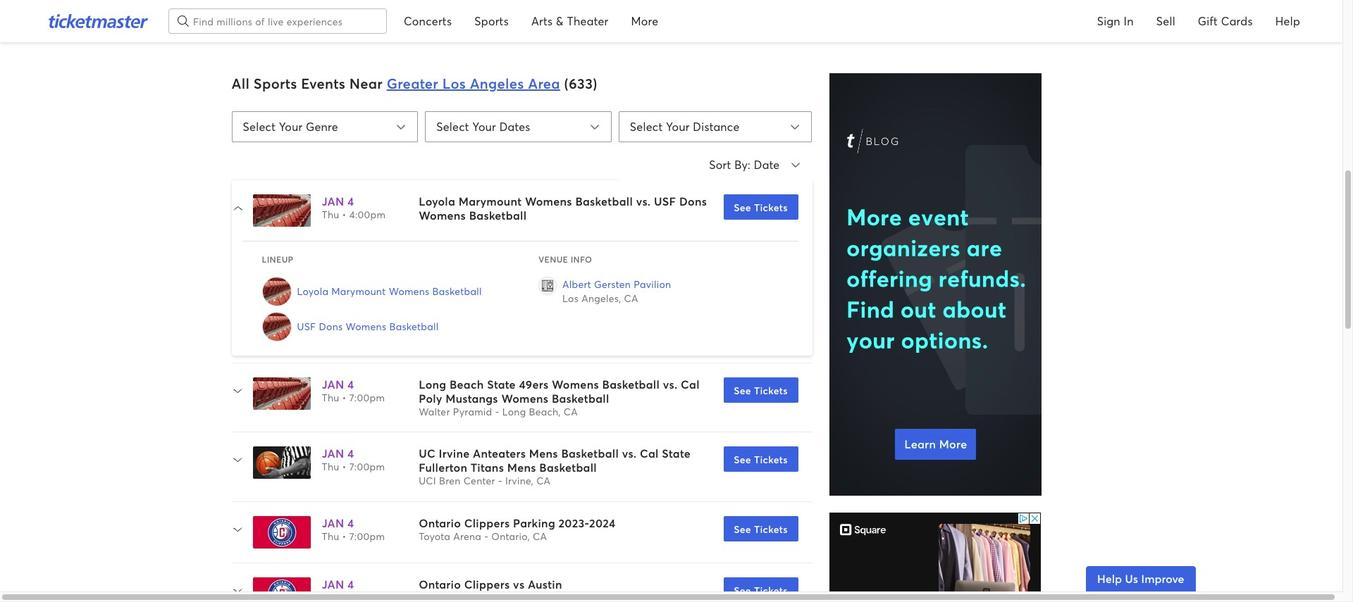 Task type: vqa. For each thing, say whether or not it's contained in the screenshot.


Task type: describe. For each thing, give the bounding box(es) containing it.
&
[[556, 13, 564, 28]]

loyola marymount womens basketball image
[[263, 278, 291, 306]]

date range image
[[595, 120, 606, 131]]

vs. inside long beach state 49ers womens basketball vs. cal poly mustangs womens basketball walter pyramid - long beach, ca
[[663, 377, 678, 392]]

live
[[365, 1, 383, 15]]

get tickets and be there live on january 8 at nrg stadium in houston.
[[232, 1, 610, 15]]

(633)
[[564, 74, 598, 93]]

angeles,
[[582, 292, 621, 305]]

arts & theater
[[531, 13, 609, 28]]

ticketmaster tickets image
[[48, 14, 149, 28]]

pavilion
[[634, 278, 671, 291]]

5 jan from the top
[[322, 577, 344, 592]]

all
[[232, 74, 250, 93]]

marymount for loyola marymount womens basketball
[[331, 285, 386, 298]]

arts & theater link
[[520, 0, 620, 43]]

sports link
[[463, 0, 520, 43]]

5 4 from the top
[[348, 577, 354, 592]]

see tickets for long beach state 49ers womens basketball vs. cal poly mustangs womens basketball
[[734, 384, 788, 397]]

ontario clippers vs austin
[[419, 577, 562, 592]]

mens up irvine,
[[529, 446, 558, 461]]

angeles
[[470, 74, 524, 93]]

january
[[403, 1, 446, 15]]

irvine
[[439, 446, 470, 461]]

poly
[[419, 391, 442, 406]]

loyola marymount womens basketball
[[297, 285, 482, 298]]

pyramid
[[453, 405, 492, 419]]

albert gersten pavilion los angeles, ca
[[563, 278, 671, 305]]

info
[[571, 254, 592, 265]]

center
[[464, 475, 495, 488]]

tickets
[[254, 1, 289, 15]]

dates
[[500, 119, 531, 134]]

arena
[[453, 530, 482, 543]]

walter
[[419, 405, 450, 419]]

5 see tickets link from the top
[[724, 578, 798, 603]]

1 see tickets link from the top
[[724, 194, 798, 220]]

marymount for loyola marymount womens basketball vs. usf dons womens basketball
[[459, 194, 522, 209]]

state inside uc irvine anteaters mens basketball vs. cal state fullerton titans mens basketball uci bren center - irvine, ca
[[662, 446, 691, 461]]

sign in
[[1097, 13, 1134, 28]]

select for select your dates
[[436, 119, 469, 134]]

venue image for womens
[[539, 468, 557, 487]]

distance
[[693, 119, 740, 134]]

usf dons womens basketball image
[[263, 313, 291, 341]]

womens inside loyola marymount womens basketball link
[[389, 285, 430, 298]]

2024
[[589, 516, 616, 531]]

beach
[[450, 377, 484, 392]]

long beach state 49ers womens basketball vs. cal poly mustangs womens basketball image
[[253, 378, 311, 410]]

your for genre
[[279, 119, 303, 134]]

greater los angeles area button
[[387, 73, 560, 94]]

uc
[[419, 446, 436, 461]]

concerts
[[404, 13, 452, 28]]

dons inside loyola marymount womens basketball vs. usf dons womens basketball
[[679, 194, 707, 209]]

jan 4 thu • 7:00pm for ontario
[[322, 516, 385, 543]]

8
[[450, 1, 456, 15]]

bren
[[439, 475, 461, 488]]

- inside ontario clippers parking 2023-2024 toyota arena - ontario, ca
[[484, 530, 489, 543]]

ontario for ontario clippers parking 2023-2024 toyota arena - ontario, ca
[[419, 516, 461, 531]]

4:00pm
[[349, 208, 386, 221]]

ontario clippers parking 2023-2024 toyota arena - ontario, ca
[[419, 516, 616, 543]]

gift
[[1198, 13, 1218, 28]]

jan for uc
[[322, 446, 344, 461]]

• for long
[[342, 391, 347, 405]]

cal inside uc irvine anteaters mens basketball vs. cal state fullerton titans mens basketball uci bren center - irvine, ca
[[640, 446, 659, 461]]

arts
[[531, 13, 553, 28]]

on
[[386, 1, 400, 15]]

loyola marymount womens basketball vs. usf dons womens basketball image
[[253, 194, 311, 227]]

ontario clippers vs austin image
[[253, 578, 311, 603]]

jan inside jan 4 thu • 4:00pm
[[322, 194, 344, 209]]

select your distance
[[630, 119, 740, 134]]

1 see from the top
[[734, 201, 751, 214]]

see tickets link for uc irvine anteaters mens basketball vs. cal state fullerton titans mens basketball
[[724, 447, 798, 473]]

more
[[631, 13, 659, 28]]

1 venue image from the top
[[539, 277, 557, 295]]

thu for uc irvine anteaters mens basketball vs. cal state fullerton titans mens basketball
[[322, 461, 339, 474]]

usf dons womens basketball link
[[297, 320, 439, 334]]

get
[[232, 1, 251, 15]]

venue
[[539, 254, 568, 265]]

5 tickets from the top
[[754, 584, 788, 598]]

austin
[[528, 577, 562, 592]]

1 tickets from the top
[[754, 201, 788, 214]]

- inside uc irvine anteaters mens basketball vs. cal state fullerton titans mens basketball uci bren center - irvine, ca
[[498, 475, 503, 488]]

select for select your distance
[[630, 119, 663, 134]]

2 venue image from the top
[[539, 599, 557, 603]]

7:00pm for long
[[349, 391, 385, 405]]

2023-
[[559, 516, 589, 531]]

cards
[[1221, 13, 1253, 28]]

loyola marymount womens basketball vs. usf dons womens basketball
[[419, 194, 707, 223]]

venue info
[[539, 254, 592, 265]]

albert
[[563, 278, 591, 291]]

in
[[550, 1, 560, 15]]

5 see tickets from the top
[[734, 584, 788, 598]]

0 horizontal spatial dons
[[319, 320, 343, 334]]

in
[[1124, 13, 1134, 28]]

fullerton
[[419, 461, 468, 475]]

houston.
[[563, 1, 610, 15]]

• for ontario
[[342, 530, 347, 543]]

uc irvine anteaters mens basketball vs. cal state fullerton titans mens basketball uci bren center - irvine, ca
[[419, 446, 691, 488]]

greater
[[387, 74, 438, 93]]

near
[[349, 74, 383, 93]]

anteaters
[[473, 446, 526, 461]]

venue image for mens
[[539, 538, 557, 556]]

jan for ontario
[[322, 516, 344, 531]]

thu inside jan 4 thu • 4:00pm
[[322, 208, 339, 221]]

see tickets link for ontario clippers parking 2023-2024
[[724, 517, 798, 542]]

see for ontario clippers parking 2023-2024
[[734, 523, 751, 536]]

help link
[[1264, 0, 1312, 43]]

0 horizontal spatial usf
[[297, 320, 316, 334]]

nrg
[[474, 1, 499, 15]]



Task type: locate. For each thing, give the bounding box(es) containing it.
ca inside uc irvine anteaters mens basketball vs. cal state fullerton titans mens basketball uci bren center - irvine, ca
[[537, 475, 551, 488]]

basketball inside loyola marymount womens basketball link
[[433, 285, 482, 298]]

stadium
[[502, 1, 547, 15]]

sell
[[1157, 13, 1176, 28]]

0 vertical spatial venue image
[[539, 468, 557, 487]]

venue image
[[539, 277, 557, 295], [539, 599, 557, 603]]

irvine,
[[505, 475, 534, 488]]

1 horizontal spatial state
[[662, 446, 691, 461]]

long up walter
[[419, 377, 446, 392]]

sign in button
[[1086, 0, 1145, 43]]

see for long beach state 49ers womens basketball vs. cal poly mustangs womens basketball
[[734, 384, 751, 397]]

clippers down center
[[464, 516, 510, 531]]

4 see tickets from the top
[[734, 523, 788, 536]]

and
[[293, 1, 313, 15]]

basketball inside usf dons womens basketball link
[[389, 320, 439, 334]]

jan right ontario clippers vs austin image
[[322, 577, 344, 592]]

your for dates
[[473, 119, 496, 134]]

venue image down the venue
[[539, 277, 557, 295]]

2 7:00pm from the top
[[349, 461, 385, 474]]

3 • from the top
[[342, 461, 347, 474]]

your left genre
[[279, 119, 303, 134]]

- right pyramid
[[495, 405, 499, 419]]

clippers for vs
[[464, 577, 510, 592]]

0 vertical spatial loyola
[[419, 194, 455, 209]]

thu for ontario clippers parking 2023-2024
[[322, 530, 339, 543]]

ca inside ontario clippers parking 2023-2024 toyota arena - ontario, ca
[[533, 530, 547, 543]]

1 vertical spatial dons
[[319, 320, 343, 334]]

3 jan from the top
[[322, 446, 344, 461]]

loyola for loyola marymount womens basketball
[[297, 285, 329, 298]]

1 vertical spatial vs.
[[663, 377, 678, 392]]

1 horizontal spatial cal
[[681, 377, 700, 392]]

1 see tickets from the top
[[734, 201, 788, 214]]

ca inside albert gersten pavilion los angeles, ca
[[624, 292, 638, 305]]

0 vertical spatial -
[[495, 405, 499, 419]]

4 • from the top
[[342, 530, 347, 543]]

menu bar containing concerts
[[393, 0, 670, 43]]

2 4 from the top
[[348, 377, 354, 392]]

1 horizontal spatial select
[[436, 119, 469, 134]]

• for uc
[[342, 461, 347, 474]]

0 vertical spatial long
[[419, 377, 446, 392]]

3 4 from the top
[[348, 446, 354, 461]]

4 thu from the top
[[322, 530, 339, 543]]

be
[[317, 1, 330, 15]]

4 see tickets link from the top
[[724, 517, 798, 542]]

1 clippers from the top
[[464, 516, 510, 531]]

4 tickets from the top
[[754, 523, 788, 536]]

events
[[301, 74, 345, 93]]

see tickets link for long beach state 49ers womens basketball vs. cal poly mustangs womens basketball
[[724, 378, 798, 403]]

ca inside long beach state 49ers womens basketball vs. cal poly mustangs womens basketball walter pyramid - long beach, ca
[[564, 405, 578, 419]]

select your dates
[[436, 119, 531, 134]]

1 vertical spatial sports
[[254, 74, 297, 93]]

1 venue image from the top
[[539, 468, 557, 487]]

0 horizontal spatial menu bar
[[393, 0, 670, 43]]

albert gersten pavilion link
[[563, 277, 671, 292]]

4 for uc
[[348, 446, 354, 461]]

state
[[487, 377, 516, 392], [662, 446, 691, 461]]

loyola inside loyola marymount womens basketball vs. usf dons womens basketball
[[419, 194, 455, 209]]

1 jan from the top
[[322, 194, 344, 209]]

1 • from the top
[[342, 208, 347, 221]]

all sports events near greater los angeles area (633)
[[232, 74, 598, 93]]

venue image down austin
[[539, 599, 557, 603]]

1 horizontal spatial usf
[[654, 194, 676, 209]]

area
[[528, 74, 560, 93]]

7:00pm left the uc
[[349, 461, 385, 474]]

venue image
[[539, 468, 557, 487], [539, 538, 557, 556]]

1 jan 4 thu • 7:00pm from the top
[[322, 377, 385, 405]]

1 thu from the top
[[322, 208, 339, 221]]

0 horizontal spatial long
[[419, 377, 446, 392]]

2 jan 4 thu • 7:00pm from the top
[[322, 446, 385, 474]]

0 horizontal spatial cal
[[640, 446, 659, 461]]

mens
[[529, 446, 558, 461], [507, 461, 536, 475]]

1 horizontal spatial long
[[502, 405, 526, 419]]

clippers
[[464, 516, 510, 531], [464, 577, 510, 592]]

tickets for ontario clippers parking 2023-2024
[[754, 523, 788, 536]]

sort
[[709, 157, 731, 172]]

select down all
[[243, 119, 276, 134]]

see tickets link
[[724, 194, 798, 220], [724, 378, 798, 403], [724, 447, 798, 473], [724, 517, 798, 542], [724, 578, 798, 603]]

3 7:00pm from the top
[[349, 530, 385, 543]]

2 jan from the top
[[322, 377, 344, 392]]

1 horizontal spatial menu bar
[[1086, 0, 1312, 43]]

thu right long beach state 49ers womens basketball vs. cal poly mustangs womens basketball image
[[322, 391, 339, 405]]

1 vertical spatial usf
[[297, 320, 316, 334]]

thu
[[322, 208, 339, 221], [322, 391, 339, 405], [322, 461, 339, 474], [322, 530, 339, 543]]

• inside jan 4 thu • 4:00pm
[[342, 208, 347, 221]]

5 see from the top
[[734, 584, 751, 598]]

vs. inside uc irvine anteaters mens basketball vs. cal state fullerton titans mens basketball uci bren center - irvine, ca
[[622, 446, 637, 461]]

7:00pm for ontario
[[349, 530, 385, 543]]

1 your from the left
[[279, 119, 303, 134]]

0 vertical spatial marymount
[[459, 194, 522, 209]]

select right date range icon
[[630, 119, 663, 134]]

1 ontario from the top
[[419, 516, 461, 531]]

loyola
[[419, 194, 455, 209], [297, 285, 329, 298]]

marymount inside loyola marymount womens basketball vs. usf dons womens basketball
[[459, 194, 522, 209]]

right rail banner 300x600 black pearl 2x.jpg image
[[829, 73, 1041, 496]]

see tickets for uc irvine anteaters mens basketball vs. cal state fullerton titans mens basketball
[[734, 454, 788, 467]]

3 tickets from the top
[[754, 454, 788, 467]]

- left irvine,
[[498, 475, 503, 488]]

1 vertical spatial los
[[563, 292, 579, 305]]

2 ontario from the top
[[419, 577, 461, 592]]

jan 4 thu • 7:00pm for long
[[322, 377, 385, 405]]

option
[[431, 120, 606, 228]]

ontario inside ontario clippers parking 2023-2024 toyota arena - ontario, ca
[[419, 516, 461, 531]]

theater
[[567, 13, 609, 28]]

4 for long
[[348, 377, 354, 392]]

1 vertical spatial cal
[[640, 446, 659, 461]]

7:00pm left poly
[[349, 391, 385, 405]]

lineup
[[262, 254, 294, 265]]

0 vertical spatial venue image
[[539, 277, 557, 295]]

1 horizontal spatial dons
[[679, 194, 707, 209]]

2 vertical spatial -
[[484, 530, 489, 543]]

date
[[754, 157, 780, 172]]

jan for long
[[322, 377, 344, 392]]

1 vertical spatial long
[[502, 405, 526, 419]]

cal inside long beach state 49ers womens basketball vs. cal poly mustangs womens basketball walter pyramid - long beach, ca
[[681, 377, 700, 392]]

1 horizontal spatial los
[[563, 292, 579, 305]]

gersten
[[594, 278, 631, 291]]

1 vertical spatial ontario
[[419, 577, 461, 592]]

thu up jan 4
[[322, 530, 339, 543]]

by:
[[735, 157, 751, 172]]

ontario down toyota
[[419, 577, 461, 592]]

jan 4 thu • 4:00pm
[[322, 194, 386, 221]]

jan right ontario clippers parking 2023-2024 image
[[322, 516, 344, 531]]

2 tickets from the top
[[754, 384, 788, 397]]

1 vertical spatial -
[[498, 475, 503, 488]]

ca down gersten
[[624, 292, 638, 305]]

1 horizontal spatial marymount
[[459, 194, 522, 209]]

3 see tickets from the top
[[734, 454, 788, 467]]

3 jan 4 thu • 7:00pm from the top
[[322, 516, 385, 543]]

0 vertical spatial usf
[[654, 194, 676, 209]]

3 thu from the top
[[322, 461, 339, 474]]

4 up jan 4
[[348, 516, 354, 531]]

0 horizontal spatial state
[[487, 377, 516, 392]]

titans
[[471, 461, 504, 475]]

thu right uc irvine anteaters mens basketball vs. cal state fullerton titans mens basketball image in the left bottom of the page
[[322, 461, 339, 474]]

4 inside jan 4 thu • 4:00pm
[[348, 194, 354, 209]]

1 7:00pm from the top
[[349, 391, 385, 405]]

ca right beach,
[[564, 405, 578, 419]]

tickets for long beach state 49ers womens basketball vs. cal poly mustangs womens basketball
[[754, 384, 788, 397]]

more button
[[620, 0, 670, 43]]

gift cards
[[1198, 13, 1253, 28]]

jan
[[322, 194, 344, 209], [322, 377, 344, 392], [322, 446, 344, 461], [322, 516, 344, 531], [322, 577, 344, 592]]

2 see from the top
[[734, 384, 751, 397]]

ca right irvine,
[[537, 475, 551, 488]]

2 clippers from the top
[[464, 577, 510, 592]]

sports
[[475, 13, 509, 28], [254, 74, 297, 93]]

3 your from the left
[[666, 119, 690, 134]]

1 horizontal spatial loyola
[[419, 194, 455, 209]]

4 right ontario clippers vs austin image
[[348, 577, 354, 592]]

your for distance
[[666, 119, 690, 134]]

4 for ontario
[[348, 516, 354, 531]]

2 your from the left
[[473, 119, 496, 134]]

jan right long beach state 49ers womens basketball vs. cal poly mustangs womens basketball image
[[322, 377, 344, 392]]

dons
[[679, 194, 707, 209], [319, 320, 343, 334]]

0 vertical spatial los
[[442, 74, 466, 93]]

advertisement region
[[829, 513, 1041, 603]]

venue image down the parking
[[539, 538, 557, 556]]

0 vertical spatial sports
[[475, 13, 509, 28]]

1 vertical spatial state
[[662, 446, 691, 461]]

loyola for loyola marymount womens basketball vs. usf dons womens basketball
[[419, 194, 455, 209]]

los
[[442, 74, 466, 93], [563, 292, 579, 305]]

select down greater los angeles area button
[[436, 119, 469, 134]]

sports right all
[[254, 74, 297, 93]]

4 jan from the top
[[322, 516, 344, 531]]

sports right 'at'
[[475, 13, 509, 28]]

parking
[[513, 516, 555, 531]]

0 horizontal spatial your
[[279, 119, 303, 134]]

• right long beach state 49ers womens basketball vs. cal poly mustangs womens basketball image
[[342, 391, 347, 405]]

4 see from the top
[[734, 523, 751, 536]]

1 horizontal spatial your
[[473, 119, 496, 134]]

jan right uc irvine anteaters mens basketball vs. cal state fullerton titans mens basketball image in the left bottom of the page
[[322, 446, 344, 461]]

1 menu bar from the left
[[393, 0, 670, 43]]

-
[[495, 405, 499, 419], [498, 475, 503, 488], [484, 530, 489, 543]]

1 vertical spatial clippers
[[464, 577, 510, 592]]

gift cards link
[[1187, 0, 1264, 43]]

- inside long beach state 49ers womens basketball vs. cal poly mustangs womens basketball walter pyramid - long beach, ca
[[495, 405, 499, 419]]

toyota
[[419, 530, 451, 543]]

sell button
[[1145, 0, 1187, 43]]

state inside long beach state 49ers womens basketball vs. cal poly mustangs womens basketball walter pyramid - long beach, ca
[[487, 377, 516, 392]]

ontario down bren
[[419, 516, 461, 531]]

0 horizontal spatial select
[[243, 119, 276, 134]]

sort by: date
[[709, 157, 780, 172]]

1 select from the left
[[243, 119, 276, 134]]

ontario for ontario clippers vs austin
[[419, 577, 461, 592]]

2 vertical spatial 7:00pm
[[349, 530, 385, 543]]

mustangs
[[446, 391, 498, 406]]

2 horizontal spatial select
[[630, 119, 663, 134]]

7:00pm for uc
[[349, 461, 385, 474]]

0 horizontal spatial marymount
[[331, 285, 386, 298]]

jan 4 thu • 7:00pm for uc
[[322, 446, 385, 474]]

vs. inside loyola marymount womens basketball vs. usf dons womens basketball
[[636, 194, 651, 209]]

0 vertical spatial dons
[[679, 194, 707, 209]]

select your genre
[[243, 119, 338, 134]]

0 vertical spatial clippers
[[464, 516, 510, 531]]

loyola marymount womens basketball link
[[297, 284, 482, 299]]

thu left 4:00pm
[[322, 208, 339, 221]]

tickets for uc irvine anteaters mens basketball vs. cal state fullerton titans mens basketball
[[754, 454, 788, 467]]

2 see tickets link from the top
[[724, 378, 798, 403]]

- right arena
[[484, 530, 489, 543]]

2 menu bar from the left
[[1086, 0, 1312, 43]]

1 horizontal spatial sports
[[475, 13, 509, 28]]

help
[[1276, 13, 1301, 28]]

beach,
[[529, 405, 561, 419]]

3 see from the top
[[734, 454, 751, 467]]

clippers for parking
[[464, 516, 510, 531]]

clippers inside ontario clippers parking 2023-2024 toyota arena - ontario, ca
[[464, 516, 510, 531]]

0 horizontal spatial sports
[[254, 74, 297, 93]]

4 right uc irvine anteaters mens basketball vs. cal state fullerton titans mens basketball image in the left bottom of the page
[[348, 446, 354, 461]]

0 vertical spatial cal
[[681, 377, 700, 392]]

ontario,
[[492, 530, 530, 543]]

4
[[348, 194, 354, 209], [348, 377, 354, 392], [348, 446, 354, 461], [348, 516, 354, 531], [348, 577, 354, 592]]

• left 4:00pm
[[342, 208, 347, 221]]

sign
[[1097, 13, 1121, 28]]

jan 4
[[322, 577, 354, 592]]

vs
[[513, 577, 525, 592]]

2 vertical spatial vs.
[[622, 446, 637, 461]]

select
[[243, 119, 276, 134], [436, 119, 469, 134], [630, 119, 663, 134]]

thu for long beach state 49ers womens basketball vs. cal poly mustangs womens basketball
[[322, 391, 339, 405]]

womens inside usf dons womens basketball link
[[346, 320, 387, 334]]

usf dons womens basketball
[[297, 320, 439, 334]]

genre
[[306, 119, 338, 134]]

long left beach,
[[502, 405, 526, 419]]

los down the albert
[[563, 292, 579, 305]]

clippers left vs
[[464, 577, 510, 592]]

1 4 from the top
[[348, 194, 354, 209]]

see for uc irvine anteaters mens basketball vs. cal state fullerton titans mens basketball
[[734, 454, 751, 467]]

2 thu from the top
[[322, 391, 339, 405]]

menu bar
[[393, 0, 670, 43], [1086, 0, 1312, 43]]

4 down usf dons womens basketball
[[348, 377, 354, 392]]

1 vertical spatial venue image
[[539, 538, 557, 556]]

2 • from the top
[[342, 391, 347, 405]]

2 venue image from the top
[[539, 538, 557, 556]]

jan left 4:00pm
[[322, 194, 344, 209]]

0 vertical spatial ontario
[[419, 516, 461, 531]]

1 vertical spatial jan 4 thu • 7:00pm
[[322, 446, 385, 474]]

at
[[460, 1, 471, 15]]

Find millions of live experiences search field
[[169, 9, 386, 34]]

4 4 from the top
[[348, 516, 354, 531]]

your left distance
[[666, 119, 690, 134]]

0 vertical spatial vs.
[[636, 194, 651, 209]]

0 horizontal spatial loyola
[[297, 285, 329, 298]]

0 vertical spatial state
[[487, 377, 516, 392]]

ontario clippers parking 2023-2024 image
[[253, 517, 311, 549]]

see
[[734, 201, 751, 214], [734, 384, 751, 397], [734, 454, 751, 467], [734, 523, 751, 536], [734, 584, 751, 598]]

usf
[[654, 194, 676, 209], [297, 320, 316, 334]]

1 vertical spatial 7:00pm
[[349, 461, 385, 474]]

• right uc irvine anteaters mens basketball vs. cal state fullerton titans mens basketball image in the left bottom of the page
[[342, 461, 347, 474]]

long beach state 49ers womens basketball vs. cal poly mustangs womens basketball walter pyramid - long beach, ca
[[419, 377, 700, 419]]

3 select from the left
[[630, 119, 663, 134]]

ca
[[624, 292, 638, 305], [564, 405, 578, 419], [537, 475, 551, 488], [533, 530, 547, 543]]

usf inside loyola marymount womens basketball vs. usf dons womens basketball
[[654, 194, 676, 209]]

0 vertical spatial jan 4 thu • 7:00pm
[[322, 377, 385, 405]]

venue image right irvine,
[[539, 468, 557, 487]]

mens right titans
[[507, 461, 536, 475]]

tickets
[[754, 201, 788, 214], [754, 384, 788, 397], [754, 454, 788, 467], [754, 523, 788, 536], [754, 584, 788, 598]]

menu bar containing sign in
[[1086, 0, 1312, 43]]

concerts link
[[393, 0, 463, 43]]

there
[[333, 1, 361, 15]]

los right greater
[[442, 74, 466, 93]]

4 right loyola marymount womens basketball vs. usf dons womens basketball 'image'
[[348, 194, 354, 209]]

see tickets for ontario clippers parking 2023-2024
[[734, 523, 788, 536]]

2 horizontal spatial your
[[666, 119, 690, 134]]

select for select your genre
[[243, 119, 276, 134]]

los inside albert gersten pavilion los angeles, ca
[[563, 292, 579, 305]]

your left dates
[[473, 119, 496, 134]]

2 select from the left
[[436, 119, 469, 134]]

your
[[279, 119, 303, 134], [473, 119, 496, 134], [666, 119, 690, 134]]

uci
[[419, 475, 436, 488]]

ca right ontario,
[[533, 530, 547, 543]]

1 vertical spatial venue image
[[539, 599, 557, 603]]

2 see tickets from the top
[[734, 384, 788, 397]]

• up jan 4
[[342, 530, 347, 543]]

0 horizontal spatial los
[[442, 74, 466, 93]]

0 vertical spatial 7:00pm
[[349, 391, 385, 405]]

1 vertical spatial loyola
[[297, 285, 329, 298]]

7:00pm up jan 4
[[349, 530, 385, 543]]

3 see tickets link from the top
[[724, 447, 798, 473]]

ontario
[[419, 516, 461, 531], [419, 577, 461, 592]]

2 vertical spatial jan 4 thu • 7:00pm
[[322, 516, 385, 543]]

49ers
[[519, 377, 549, 392]]

womens
[[525, 194, 572, 209], [419, 208, 466, 223], [389, 285, 430, 298], [346, 320, 387, 334], [552, 377, 599, 392], [501, 391, 549, 406]]

uc irvine anteaters mens basketball vs. cal state fullerton titans mens basketball image
[[253, 447, 311, 480]]

vs.
[[636, 194, 651, 209], [663, 377, 678, 392], [622, 446, 637, 461]]

1 vertical spatial marymount
[[331, 285, 386, 298]]



